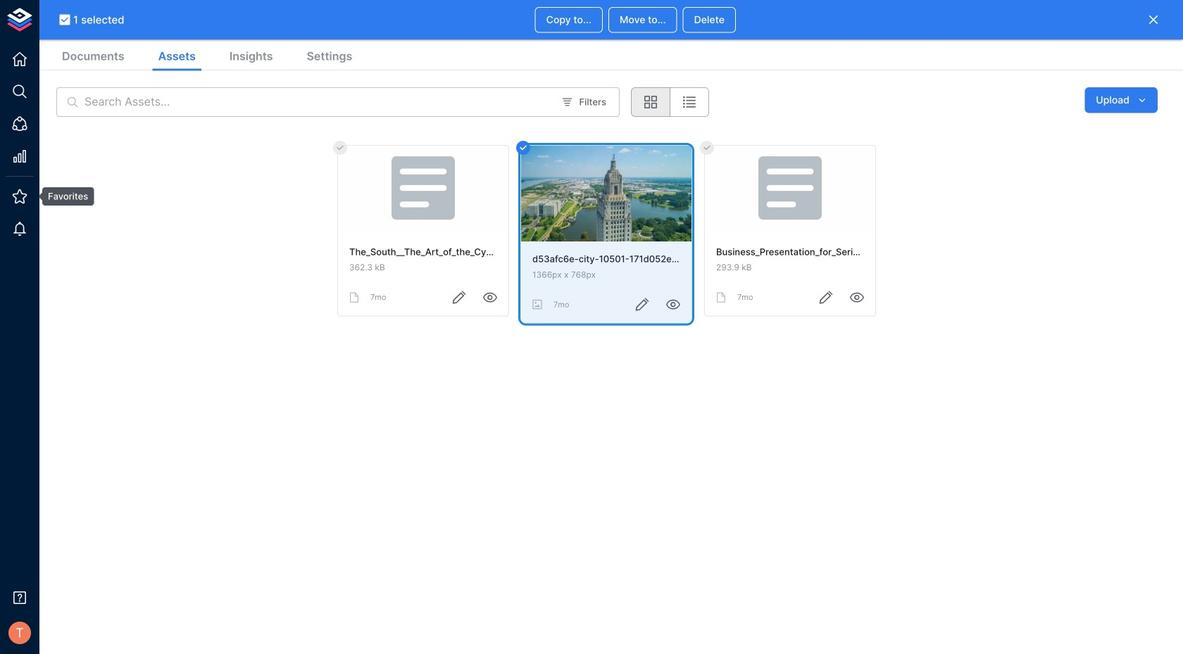 Task type: describe. For each thing, give the bounding box(es) containing it.
Search Assets... text field
[[85, 87, 553, 117]]



Task type: locate. For each thing, give the bounding box(es) containing it.
group
[[631, 87, 709, 117]]

tooltip
[[32, 187, 94, 206]]



Task type: vqa. For each thing, say whether or not it's contained in the screenshot.
"TOOLTIP"
yes



